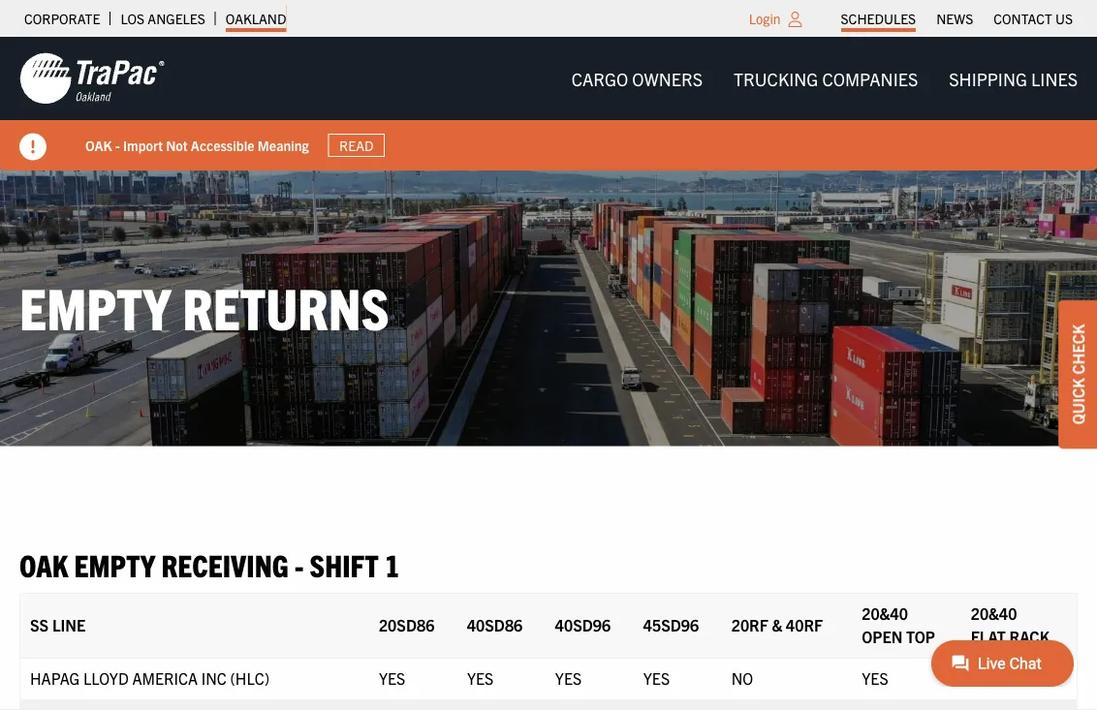 Task type: vqa. For each thing, say whether or not it's contained in the screenshot.
2800 7th Street Berth 30 - 32 Oakland, CA 94607
no



Task type: locate. For each thing, give the bounding box(es) containing it.
- left shift
[[295, 545, 304, 583]]

1 horizontal spatial 20&40
[[971, 604, 1017, 623]]

cargo
[[571, 67, 628, 89]]

-
[[115, 136, 120, 154], [295, 545, 304, 583]]

contact us
[[994, 10, 1073, 27]]

oak up ss
[[19, 545, 68, 583]]

ss line
[[30, 615, 85, 635]]

trucking companies
[[734, 67, 918, 89]]

cargo owners
[[571, 67, 703, 89]]

not
[[166, 136, 188, 154]]

yes down 40sd96
[[555, 669, 582, 688]]

oakland link
[[226, 5, 286, 32]]

yes down 40sd86
[[467, 669, 494, 688]]

cargo owners link
[[556, 59, 718, 98]]

top
[[906, 627, 935, 646]]

contact
[[994, 10, 1052, 27]]

trucking
[[734, 67, 818, 89]]

20&40 inside 20&40 flat rack
[[971, 604, 1017, 623]]

light image
[[789, 12, 802, 27]]

menu bar up shipping
[[831, 5, 1083, 32]]

1 vertical spatial menu bar
[[556, 59, 1093, 98]]

oak left import
[[85, 136, 112, 154]]

0 horizontal spatial oak
[[19, 545, 68, 583]]

1 vertical spatial oak
[[19, 545, 68, 583]]

yes
[[379, 669, 405, 688], [467, 669, 494, 688], [555, 669, 582, 688], [643, 669, 670, 688], [862, 669, 888, 688], [971, 669, 997, 688]]

yes down 20sd86
[[379, 669, 405, 688]]

quick check link
[[1058, 300, 1097, 449]]

open
[[862, 627, 903, 646]]

0 vertical spatial menu bar
[[831, 5, 1083, 32]]

flat
[[971, 627, 1006, 646]]

20&40 up open
[[862, 604, 908, 623]]

line
[[52, 615, 85, 635]]

0 horizontal spatial 20&40
[[862, 604, 908, 623]]

companies
[[822, 67, 918, 89]]

banner
[[0, 37, 1097, 171]]

shift
[[310, 545, 379, 583]]

2 20&40 from the left
[[971, 604, 1017, 623]]

20&40 inside 20&40 open top
[[862, 604, 908, 623]]

40rf
[[786, 615, 823, 635]]

menu bar down light image at the right top
[[556, 59, 1093, 98]]

- left import
[[115, 136, 120, 154]]

0 vertical spatial -
[[115, 136, 120, 154]]

rack
[[1009, 627, 1050, 646]]

3 yes from the left
[[555, 669, 582, 688]]

us
[[1055, 10, 1073, 27]]

0 vertical spatial oak
[[85, 136, 112, 154]]

no
[[731, 669, 753, 688]]

trucking companies link
[[718, 59, 934, 98]]

20&40 for open
[[862, 604, 908, 623]]

oak
[[85, 136, 112, 154], [19, 545, 68, 583]]

read
[[339, 137, 374, 154]]

oak inside banner
[[85, 136, 112, 154]]

20&40
[[862, 604, 908, 623], [971, 604, 1017, 623]]

import
[[123, 136, 163, 154]]

empty
[[19, 270, 171, 341]]

6 yes from the left
[[971, 669, 997, 688]]

menu bar
[[831, 5, 1083, 32], [556, 59, 1093, 98]]

menu bar containing schedules
[[831, 5, 1083, 32]]

corporate
[[24, 10, 100, 27]]

1 horizontal spatial -
[[295, 545, 304, 583]]

login
[[749, 10, 781, 27]]

quick check
[[1068, 324, 1087, 425]]

20&40 flat rack
[[971, 604, 1050, 646]]

1 horizontal spatial oak
[[85, 136, 112, 154]]

1 vertical spatial -
[[295, 545, 304, 583]]

lines
[[1031, 67, 1078, 89]]

login link
[[749, 10, 781, 27]]

1 yes from the left
[[379, 669, 405, 688]]

(hlc)
[[230, 669, 269, 688]]

yes down 45sd96
[[643, 669, 670, 688]]

ss
[[30, 615, 49, 635]]

read link
[[328, 134, 385, 157]]

returns
[[182, 270, 389, 341]]

&
[[772, 615, 783, 635]]

20&40 up flat at the right
[[971, 604, 1017, 623]]

5 yes from the left
[[862, 669, 888, 688]]

20sd86
[[379, 615, 435, 635]]

1 20&40 from the left
[[862, 604, 908, 623]]

oakland
[[226, 10, 286, 27]]

20&40 for flat
[[971, 604, 1017, 623]]

yes down flat at the right
[[971, 669, 997, 688]]

2 yes from the left
[[467, 669, 494, 688]]

yes down open
[[862, 669, 888, 688]]

shipping lines link
[[934, 59, 1093, 98]]

empty
[[74, 545, 155, 583]]

20rf
[[731, 615, 768, 635]]

solid image
[[19, 133, 47, 160]]

40sd86
[[467, 615, 523, 635]]

shipping
[[949, 67, 1027, 89]]



Task type: describe. For each thing, give the bounding box(es) containing it.
0 horizontal spatial -
[[115, 136, 120, 154]]

meaning
[[258, 136, 309, 154]]

owners
[[632, 67, 703, 89]]

45sd96
[[643, 615, 699, 635]]

check
[[1068, 324, 1087, 375]]

shipping lines
[[949, 67, 1078, 89]]

4 yes from the left
[[643, 669, 670, 688]]

receiving
[[161, 545, 289, 583]]

corporate link
[[24, 5, 100, 32]]

news link
[[936, 5, 973, 32]]

oak for oak empty receiving                - shift 1
[[19, 545, 68, 583]]

oakland image
[[19, 51, 165, 106]]

hapag lloyd america inc (hlc)
[[30, 669, 269, 688]]

inc
[[201, 669, 227, 688]]

40sd96
[[555, 615, 611, 635]]

empty returns
[[19, 270, 389, 341]]

los
[[121, 10, 145, 27]]

oak - import not accessible meaning
[[85, 136, 309, 154]]

accessible
[[191, 136, 254, 154]]

angeles
[[148, 10, 205, 27]]

america
[[132, 669, 198, 688]]

banner containing cargo owners
[[0, 37, 1097, 171]]

menu bar containing cargo owners
[[556, 59, 1093, 98]]

los angeles
[[121, 10, 205, 27]]

schedules link
[[841, 5, 916, 32]]

20rf & 40rf
[[731, 615, 823, 635]]

hapag
[[30, 669, 80, 688]]

20&40 open top
[[862, 604, 935, 646]]

schedules
[[841, 10, 916, 27]]

lloyd
[[83, 669, 129, 688]]

oak empty receiving                - shift 1
[[19, 545, 400, 583]]

1
[[385, 545, 400, 583]]

quick
[[1068, 378, 1087, 425]]

news
[[936, 10, 973, 27]]

los angeles link
[[121, 5, 205, 32]]

oak for oak - import not accessible meaning
[[85, 136, 112, 154]]

contact us link
[[994, 5, 1073, 32]]



